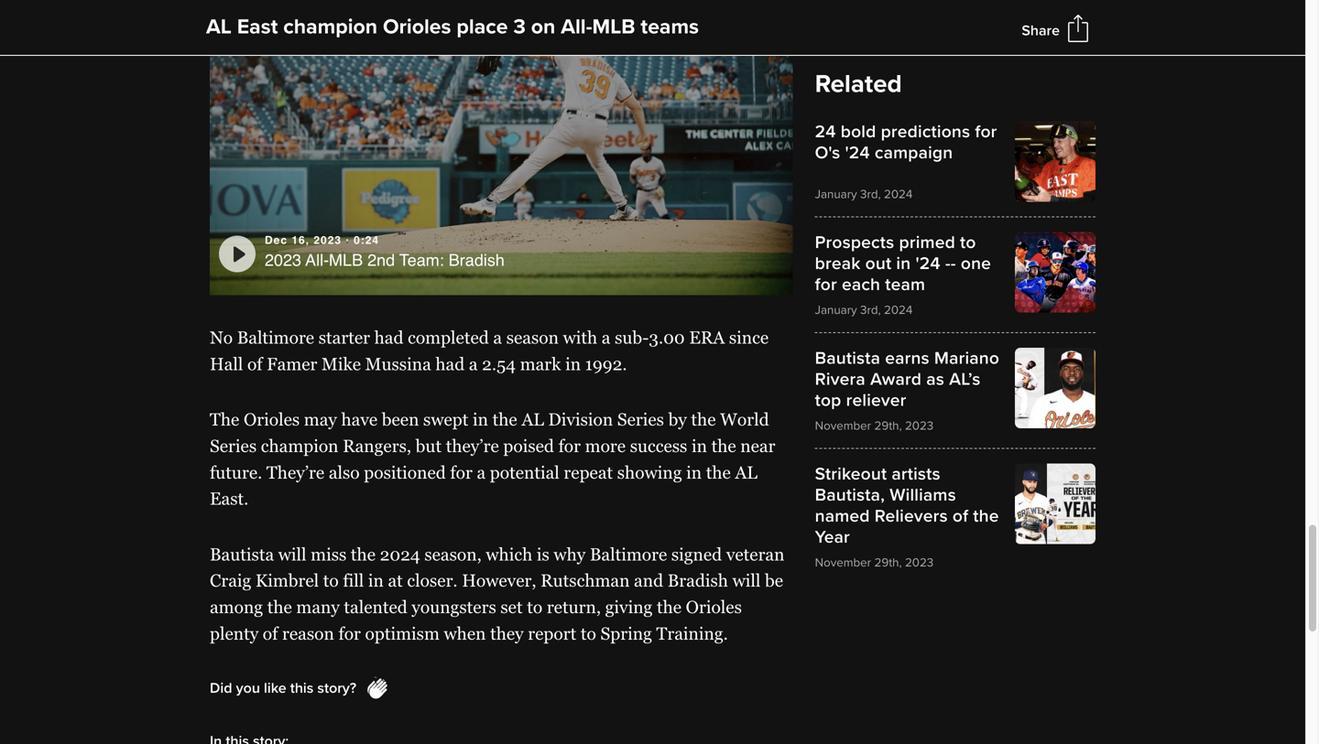 Task type: describe. For each thing, give the bounding box(es) containing it.
bautista for will
[[210, 545, 274, 565]]

story?
[[317, 680, 356, 698]]

0 vertical spatial al
[[206, 14, 232, 40]]

2023 all-mlb 2nd team: bradish image
[[210, 0, 793, 296]]

0 horizontal spatial will
[[278, 545, 306, 565]]

miss
[[311, 545, 347, 565]]

with
[[563, 328, 597, 348]]

dec 16, 2023 · 0:24 2023 all-mlb 2nd team: bradish
[[265, 234, 505, 270]]

16,
[[292, 234, 310, 247]]

prospects primed to break out in '24 -- one for each team january 3rd, 2024
[[815, 232, 991, 318]]

return,
[[547, 598, 601, 617]]

january inside prospects primed to break out in '24 -- one for each team january 3rd, 2024
[[815, 303, 857, 318]]

'24 inside prospects primed to break out in '24 -- one for each team january 3rd, 2024
[[916, 253, 941, 274]]

primed
[[899, 232, 955, 253]]

starter
[[319, 328, 370, 348]]

a inside the orioles may have been swept in the al division series by the world series champion rangers, but they're poised for more success in the near future. they're also positioned for a potential repeat showing in the al east.
[[477, 463, 486, 483]]

award
[[870, 369, 922, 390]]

kimbrel
[[255, 571, 319, 591]]

reliever
[[846, 390, 906, 411]]

they're
[[266, 463, 324, 483]]

1 vertical spatial series
[[210, 437, 257, 456]]

3rd, inside prospects primed to break out in '24 -- one for each team january 3rd, 2024
[[860, 303, 881, 318]]

did you like this story?
[[210, 680, 356, 698]]

relievers
[[875, 506, 948, 527]]

bautista will miss the 2024 season, which is why baltimore signed veteran craig kimbrel to fill in at closer. however, rutschman and bradish will be among the many talented youngsters set to return, giving the orioles plenty of reason for optimism when they report to spring training.
[[210, 545, 785, 644]]

al's
[[949, 369, 981, 390]]

to down return,
[[581, 624, 596, 644]]

swept
[[423, 410, 468, 430]]

campaign
[[875, 142, 953, 164]]

baltimore inside 'bautista will miss the 2024 season, which is why baltimore signed veteran craig kimbrel to fill in at closer. however, rutschman and bradish will be among the many talented youngsters set to return, giving the orioles plenty of reason for optimism when they report to spring training.'
[[590, 545, 667, 565]]

0 vertical spatial mlb
[[592, 14, 635, 40]]

division
[[548, 410, 613, 430]]

2023 inside strikeout artists bautista, williams named relievers of the year november 29th, 2023
[[905, 556, 934, 571]]

they're
[[446, 437, 499, 456]]

break
[[815, 253, 861, 274]]

since
[[729, 328, 769, 348]]

24 bold predictions for o's '24 campaign
[[815, 121, 997, 164]]

in inside prospects primed to break out in '24 -- one for each team january 3rd, 2024
[[896, 253, 911, 274]]

related
[[815, 69, 902, 99]]

hall
[[210, 354, 243, 374]]

youngsters
[[412, 598, 496, 617]]

by
[[668, 410, 687, 430]]

1 horizontal spatial al
[[522, 410, 544, 430]]

among
[[210, 598, 263, 617]]

did
[[210, 680, 232, 698]]

mark
[[520, 354, 561, 374]]

giving
[[605, 598, 653, 617]]

baltimore inside the no baltimore starter had completed a season with a sub-3.00 era since hall of famer mike mussina had a 2.54 mark in 1992.
[[237, 328, 314, 348]]

bautista for earns
[[815, 348, 880, 369]]

share
[[1022, 22, 1060, 40]]

repeat
[[564, 463, 613, 483]]

sub-
[[615, 328, 649, 348]]

however,
[[462, 571, 536, 591]]

0:24
[[354, 234, 379, 247]]

but
[[416, 437, 442, 456]]

may
[[304, 410, 337, 430]]

poised
[[503, 437, 554, 456]]

in right success
[[692, 437, 707, 456]]

artists
[[892, 464, 941, 485]]

mike
[[322, 354, 361, 374]]

the orioles may have been swept in the al division series by the world series champion rangers, but they're poised for more success in the near future. they're also positioned for a potential repeat showing in the al east.
[[210, 410, 775, 509]]

share button
[[1022, 22, 1060, 40]]

out
[[865, 253, 892, 274]]

2024 inside prospects primed to break out in '24 -- one for each team january 3rd, 2024
[[884, 303, 913, 318]]

no
[[210, 328, 233, 348]]

in inside the no baltimore starter had completed a season with a sub-3.00 era since hall of famer mike mussina had a 2.54 mark in 1992.
[[565, 354, 581, 374]]

november for year
[[815, 556, 871, 571]]

bradish inside dec 16, 2023 · 0:24 2023 all-mlb 2nd team: bradish
[[449, 251, 505, 270]]

showing
[[617, 463, 682, 483]]

when
[[444, 624, 486, 644]]

many
[[296, 598, 340, 617]]

which
[[486, 545, 532, 565]]

veteran
[[726, 545, 785, 565]]

3.00
[[649, 328, 685, 348]]

of inside the no baltimore starter had completed a season with a sub-3.00 era since hall of famer mike mussina had a 2.54 mark in 1992.
[[247, 354, 262, 374]]

teams
[[641, 14, 699, 40]]

report
[[528, 624, 576, 644]]

positioned
[[364, 463, 446, 483]]

mussina
[[365, 354, 431, 374]]

0 vertical spatial series
[[617, 410, 664, 430]]

team:
[[399, 251, 444, 270]]

to right set
[[527, 598, 542, 617]]

future.
[[210, 463, 262, 483]]

0 vertical spatial champion
[[283, 14, 378, 40]]

1992.
[[585, 354, 627, 374]]

24 bold predictions for o's '24 campaign element
[[815, 121, 1096, 202]]

earns
[[885, 348, 930, 369]]

is
[[537, 545, 549, 565]]

plenty
[[210, 624, 258, 644]]

a left sub-
[[602, 328, 611, 348]]

1 horizontal spatial will
[[732, 571, 761, 591]]

you
[[236, 680, 260, 698]]

24
[[815, 121, 836, 142]]

each
[[842, 274, 881, 295]]

2024 inside 24 bold predictions for o's '24 campaign element
[[884, 187, 913, 202]]

for inside 'bautista will miss the 2024 season, which is why baltimore signed veteran craig kimbrel to fill in at closer. however, rutschman and bradish will be among the many talented youngsters set to return, giving the orioles plenty of reason for optimism when they report to spring training.'
[[338, 624, 361, 644]]

season,
[[424, 545, 482, 565]]

o's
[[815, 142, 840, 164]]

of inside strikeout artists bautista, williams named relievers of the year november 29th, 2023
[[953, 506, 968, 527]]

january inside 24 bold predictions for o's '24 campaign element
[[815, 187, 857, 202]]

in up they're
[[473, 410, 488, 430]]

1 horizontal spatial all-
[[561, 14, 592, 40]]

november for reliever
[[815, 419, 871, 434]]

they
[[490, 624, 524, 644]]

been
[[382, 410, 419, 430]]

for down they're
[[450, 463, 473, 483]]

2nd
[[367, 251, 395, 270]]

of inside 'bautista will miss the 2024 season, which is why baltimore signed veteran craig kimbrel to fill in at closer. however, rutschman and bradish will be among the many talented youngsters set to return, giving the orioles plenty of reason for optimism when they report to spring training.'
[[263, 624, 278, 644]]

the inside strikeout artists bautista, williams named relievers of the year november 29th, 2023
[[973, 506, 999, 527]]

craig
[[210, 571, 251, 591]]



Task type: vqa. For each thing, say whether or not it's contained in the screenshot.
Mets' Top 5 OF assists of 2023 image
no



Task type: locate. For each thing, give the bounding box(es) containing it.
in right out
[[896, 253, 911, 274]]

season
[[506, 328, 559, 348]]

29th, inside strikeout artists bautista, williams named relievers of the year november 29th, 2023
[[874, 556, 902, 571]]

1 vertical spatial al
[[522, 410, 544, 430]]

bradish right team:
[[449, 251, 505, 270]]

'24 inside '24 bold predictions for o's '24 campaign'
[[845, 142, 870, 164]]

all- right on
[[561, 14, 592, 40]]

0 vertical spatial bradish
[[449, 251, 505, 270]]

champion up they're
[[261, 437, 339, 456]]

as
[[926, 369, 945, 390]]

mlb media player group
[[210, 0, 793, 296]]

0 vertical spatial 3rd,
[[860, 187, 881, 202]]

0 vertical spatial baltimore
[[237, 328, 314, 348]]

0 vertical spatial had
[[374, 328, 404, 348]]

had down completed
[[435, 354, 465, 374]]

rangers,
[[343, 437, 411, 456]]

1 vertical spatial of
[[953, 506, 968, 527]]

2024 down 'team' on the top right of the page
[[884, 303, 913, 318]]

1 horizontal spatial had
[[435, 354, 465, 374]]

more
[[585, 437, 626, 456]]

3
[[513, 14, 526, 40]]

a up 2.54
[[493, 328, 502, 348]]

also
[[329, 463, 360, 483]]

1 3rd, from the top
[[860, 187, 881, 202]]

2023 inside bautista earns mariano rivera award as al's top reliever november 29th, 2023
[[905, 419, 934, 434]]

will up kimbrel
[[278, 545, 306, 565]]

1 vertical spatial 29th,
[[874, 556, 902, 571]]

3rd, inside 24 bold predictions for o's '24 campaign element
[[860, 187, 881, 202]]

2023 left ·
[[314, 234, 342, 247]]

bautista up top at the bottom of page
[[815, 348, 880, 369]]

success
[[630, 437, 687, 456]]

'24
[[845, 142, 870, 164], [916, 253, 941, 274]]

and
[[634, 571, 663, 591]]

champion
[[283, 14, 378, 40], [261, 437, 339, 456]]

'24 left one
[[916, 253, 941, 274]]

0 vertical spatial of
[[247, 354, 262, 374]]

rivera
[[815, 369, 866, 390]]

0 horizontal spatial mlb
[[329, 251, 363, 270]]

2023
[[314, 234, 342, 247], [265, 251, 301, 270], [905, 419, 934, 434], [905, 556, 934, 571]]

of right the relievers
[[953, 506, 968, 527]]

for right predictions
[[975, 121, 997, 142]]

baltimore up and
[[590, 545, 667, 565]]

bold
[[841, 121, 876, 142]]

bautista inside 'bautista will miss the 2024 season, which is why baltimore signed veteran craig kimbrel to fill in at closer. however, rutschman and bradish will be among the many talented youngsters set to return, giving the orioles plenty of reason for optimism when they report to spring training.'
[[210, 545, 274, 565]]

1 vertical spatial january
[[815, 303, 857, 318]]

talented
[[344, 598, 407, 617]]

williams
[[890, 485, 956, 506]]

strikeout artists bautista, williams named relievers of the year element
[[815, 464, 1096, 571]]

2 horizontal spatial orioles
[[686, 598, 742, 617]]

1 vertical spatial bradish
[[668, 571, 728, 591]]

predictions
[[881, 121, 970, 142]]

2024 down "campaign"
[[884, 187, 913, 202]]

1 vertical spatial will
[[732, 571, 761, 591]]

3rd, up prospects
[[860, 187, 881, 202]]

al down near
[[735, 463, 757, 483]]

mlb inside dec 16, 2023 · 0:24 2023 all-mlb 2nd team: bradish
[[329, 251, 363, 270]]

0 horizontal spatial bradish
[[449, 251, 505, 270]]

2 vertical spatial of
[[263, 624, 278, 644]]

1 january from the top
[[815, 187, 857, 202]]

1 vertical spatial had
[[435, 354, 465, 374]]

near
[[740, 437, 775, 456]]

29th,
[[874, 419, 902, 434], [874, 556, 902, 571]]

of
[[247, 354, 262, 374], [953, 506, 968, 527], [263, 624, 278, 644]]

orioles inside 'bautista will miss the 2024 season, which is why baltimore signed veteran craig kimbrel to fill in at closer. however, rutschman and bradish will be among the many talented youngsters set to return, giving the orioles plenty of reason for optimism when they report to spring training.'
[[686, 598, 742, 617]]

all- down 16,
[[306, 251, 329, 270]]

1 29th, from the top
[[874, 419, 902, 434]]

0 vertical spatial orioles
[[383, 14, 451, 40]]

top
[[815, 390, 841, 411]]

2023 up 'artists'
[[905, 419, 934, 434]]

-
[[945, 253, 951, 274], [951, 253, 956, 274]]

prospects
[[815, 232, 894, 253]]

mlb left teams
[[592, 14, 635, 40]]

era
[[689, 328, 725, 348]]

29th, down reliever
[[874, 419, 902, 434]]

2.54
[[482, 354, 516, 374]]

2 - from the left
[[951, 253, 956, 274]]

to left fill
[[323, 571, 339, 591]]

closer.
[[407, 571, 458, 591]]

dec
[[265, 234, 288, 247]]

in
[[896, 253, 911, 274], [565, 354, 581, 374], [473, 410, 488, 430], [692, 437, 707, 456], [686, 463, 702, 483], [368, 571, 384, 591]]

1 vertical spatial all-
[[306, 251, 329, 270]]

1 vertical spatial '24
[[916, 253, 941, 274]]

strikeout
[[815, 464, 887, 485]]

2023 down dec
[[265, 251, 301, 270]]

a down they're
[[477, 463, 486, 483]]

2 november from the top
[[815, 556, 871, 571]]

0 vertical spatial bautista
[[815, 348, 880, 369]]

0 vertical spatial january
[[815, 187, 857, 202]]

mlb down ·
[[329, 251, 363, 270]]

january down o's
[[815, 187, 857, 202]]

in inside 'bautista will miss the 2024 season, which is why baltimore signed veteran craig kimbrel to fill in at closer. however, rutschman and bradish will be among the many talented youngsters set to return, giving the orioles plenty of reason for optimism when they report to spring training.'
[[368, 571, 384, 591]]

training.
[[656, 624, 728, 644]]

0 horizontal spatial '24
[[845, 142, 870, 164]]

east.
[[210, 489, 249, 509]]

1 vertical spatial november
[[815, 556, 871, 571]]

january down each
[[815, 303, 857, 318]]

bautista earns mariano rivera award as al's top reliever element
[[815, 348, 1096, 434]]

on
[[531, 14, 555, 40]]

1 vertical spatial baltimore
[[590, 545, 667, 565]]

bautista earns mariano rivera award as al's top reliever november 29th, 2023
[[815, 348, 1000, 434]]

strikeout artists bautista, williams named relievers of the year november 29th, 2023
[[815, 464, 999, 571]]

bautista inside bautista earns mariano rivera award as al's top reliever november 29th, 2023
[[815, 348, 880, 369]]

al
[[206, 14, 232, 40], [522, 410, 544, 430], [735, 463, 757, 483]]

east
[[237, 14, 278, 40]]

2 january from the top
[[815, 303, 857, 318]]

1 - from the left
[[945, 253, 951, 274]]

champion inside the orioles may have been swept in the al division series by the world series champion rangers, but they're poised for more success in the near future. they're also positioned for a potential repeat showing in the al east.
[[261, 437, 339, 456]]

to inside prospects primed to break out in '24 -- one for each team january 3rd, 2024
[[960, 232, 976, 253]]

for left each
[[815, 274, 837, 295]]

world
[[720, 410, 769, 430]]

have
[[341, 410, 378, 430]]

2 29th, from the top
[[874, 556, 902, 571]]

bautista,
[[815, 485, 885, 506]]

to
[[960, 232, 976, 253], [323, 571, 339, 591], [527, 598, 542, 617], [581, 624, 596, 644]]

0 horizontal spatial baltimore
[[237, 328, 314, 348]]

the
[[492, 410, 517, 430], [691, 410, 716, 430], [711, 437, 736, 456], [706, 463, 731, 483], [973, 506, 999, 527], [351, 545, 376, 565], [267, 598, 292, 617], [657, 598, 682, 617]]

2 vertical spatial al
[[735, 463, 757, 483]]

al left east
[[206, 14, 232, 40]]

november down top at the bottom of page
[[815, 419, 871, 434]]

orioles
[[383, 14, 451, 40], [244, 410, 300, 430], [686, 598, 742, 617]]

0 horizontal spatial series
[[210, 437, 257, 456]]

3rd,
[[860, 187, 881, 202], [860, 303, 881, 318]]

2 vertical spatial 2024
[[380, 545, 420, 565]]

had up mussina
[[374, 328, 404, 348]]

of right hall
[[247, 354, 262, 374]]

0 vertical spatial november
[[815, 419, 871, 434]]

for down talented
[[338, 624, 361, 644]]

in down success
[[686, 463, 702, 483]]

0 horizontal spatial orioles
[[244, 410, 300, 430]]

be
[[765, 571, 783, 591]]

orioles right the the
[[244, 410, 300, 430]]

rutschman
[[541, 571, 630, 591]]

baltimore
[[237, 328, 314, 348], [590, 545, 667, 565]]

to right primed
[[960, 232, 976, 253]]

2024
[[884, 187, 913, 202], [884, 303, 913, 318], [380, 545, 420, 565]]

november inside strikeout artists bautista, williams named relievers of the year november 29th, 2023
[[815, 556, 871, 571]]

2 vertical spatial orioles
[[686, 598, 742, 617]]

all-
[[561, 14, 592, 40], [306, 251, 329, 270]]

november down year
[[815, 556, 871, 571]]

2024 up at
[[380, 545, 420, 565]]

november
[[815, 419, 871, 434], [815, 556, 871, 571]]

1 vertical spatial 3rd,
[[860, 303, 881, 318]]

potential
[[490, 463, 560, 483]]

series up future.
[[210, 437, 257, 456]]

bradish down signed
[[668, 571, 728, 591]]

named
[[815, 506, 870, 527]]

the
[[210, 410, 239, 430]]

0 vertical spatial 2024
[[884, 187, 913, 202]]

will
[[278, 545, 306, 565], [732, 571, 761, 591]]

·
[[346, 234, 350, 247]]

1 horizontal spatial orioles
[[383, 14, 451, 40]]

of right plenty
[[263, 624, 278, 644]]

all- inside dec 16, 2023 · 0:24 2023 all-mlb 2nd team: bradish
[[306, 251, 329, 270]]

0 vertical spatial 29th,
[[874, 419, 902, 434]]

series up success
[[617, 410, 664, 430]]

1 horizontal spatial baltimore
[[590, 545, 667, 565]]

bradish inside 'bautista will miss the 2024 season, which is why baltimore signed veteran craig kimbrel to fill in at closer. however, rutschman and bradish will be among the many talented youngsters set to return, giving the orioles plenty of reason for optimism when they report to spring training.'
[[668, 571, 728, 591]]

29th, for year
[[874, 556, 902, 571]]

1 horizontal spatial '24
[[916, 253, 941, 274]]

champion right east
[[283, 14, 378, 40]]

1 november from the top
[[815, 419, 871, 434]]

0 horizontal spatial al
[[206, 14, 232, 40]]

orioles up training. on the bottom
[[686, 598, 742, 617]]

1 vertical spatial mlb
[[329, 251, 363, 270]]

at
[[388, 571, 403, 591]]

set
[[501, 598, 523, 617]]

0 vertical spatial '24
[[845, 142, 870, 164]]

1 vertical spatial champion
[[261, 437, 339, 456]]

reason
[[282, 624, 334, 644]]

optimism
[[365, 624, 440, 644]]

november inside bautista earns mariano rivera award as al's top reliever november 29th, 2023
[[815, 419, 871, 434]]

bautista up craig
[[210, 545, 274, 565]]

'24 right o's
[[845, 142, 870, 164]]

2 3rd, from the top
[[860, 303, 881, 318]]

al up poised
[[522, 410, 544, 430]]

1 horizontal spatial mlb
[[592, 14, 635, 40]]

orioles left place
[[383, 14, 451, 40]]

0 horizontal spatial had
[[374, 328, 404, 348]]

will left be
[[732, 571, 761, 591]]

baltimore up famer
[[237, 328, 314, 348]]

0 vertical spatial will
[[278, 545, 306, 565]]

no baltimore starter had completed a season with a sub-3.00 era since hall of famer mike mussina had a 2.54 mark in 1992.
[[210, 328, 769, 374]]

1 vertical spatial bautista
[[210, 545, 274, 565]]

in left at
[[368, 571, 384, 591]]

29th, inside bautista earns mariano rivera award as al's top reliever november 29th, 2023
[[874, 419, 902, 434]]

1 horizontal spatial bradish
[[668, 571, 728, 591]]

0 vertical spatial all-
[[561, 14, 592, 40]]

1 horizontal spatial bautista
[[815, 348, 880, 369]]

this
[[290, 680, 314, 698]]

like
[[264, 680, 286, 698]]

completed
[[408, 328, 489, 348]]

1 vertical spatial orioles
[[244, 410, 300, 430]]

0 horizontal spatial all-
[[306, 251, 329, 270]]

year
[[815, 527, 850, 548]]

series
[[617, 410, 664, 430], [210, 437, 257, 456]]

1 horizontal spatial series
[[617, 410, 664, 430]]

prospects primed to break out in '24 -- one for each team element
[[815, 232, 1096, 318]]

famer
[[267, 354, 317, 374]]

1 vertical spatial 2024
[[884, 303, 913, 318]]

a left 2.54
[[469, 354, 478, 374]]

3rd, down each
[[860, 303, 881, 318]]

29th, for reliever
[[874, 419, 902, 434]]

fill
[[343, 571, 364, 591]]

for down the division
[[558, 437, 581, 456]]

in down with
[[565, 354, 581, 374]]

one
[[961, 253, 991, 274]]

for inside '24 bold predictions for o's '24 campaign'
[[975, 121, 997, 142]]

orioles inside the orioles may have been swept in the al division series by the world series champion rangers, but they're poised for more success in the near future. they're also positioned for a potential repeat showing in the al east.
[[244, 410, 300, 430]]

spring
[[600, 624, 652, 644]]

2023 down the relievers
[[905, 556, 934, 571]]

place
[[457, 14, 508, 40]]

for inside prospects primed to break out in '24 -- one for each team january 3rd, 2024
[[815, 274, 837, 295]]

2024 inside 'bautista will miss the 2024 season, which is why baltimore signed veteran craig kimbrel to fill in at closer. however, rutschman and bradish will be among the many talented youngsters set to return, giving the orioles plenty of reason for optimism when they report to spring training.'
[[380, 545, 420, 565]]

bradish
[[449, 251, 505, 270], [668, 571, 728, 591]]

0 horizontal spatial bautista
[[210, 545, 274, 565]]

2 horizontal spatial al
[[735, 463, 757, 483]]

29th, down the relievers
[[874, 556, 902, 571]]



